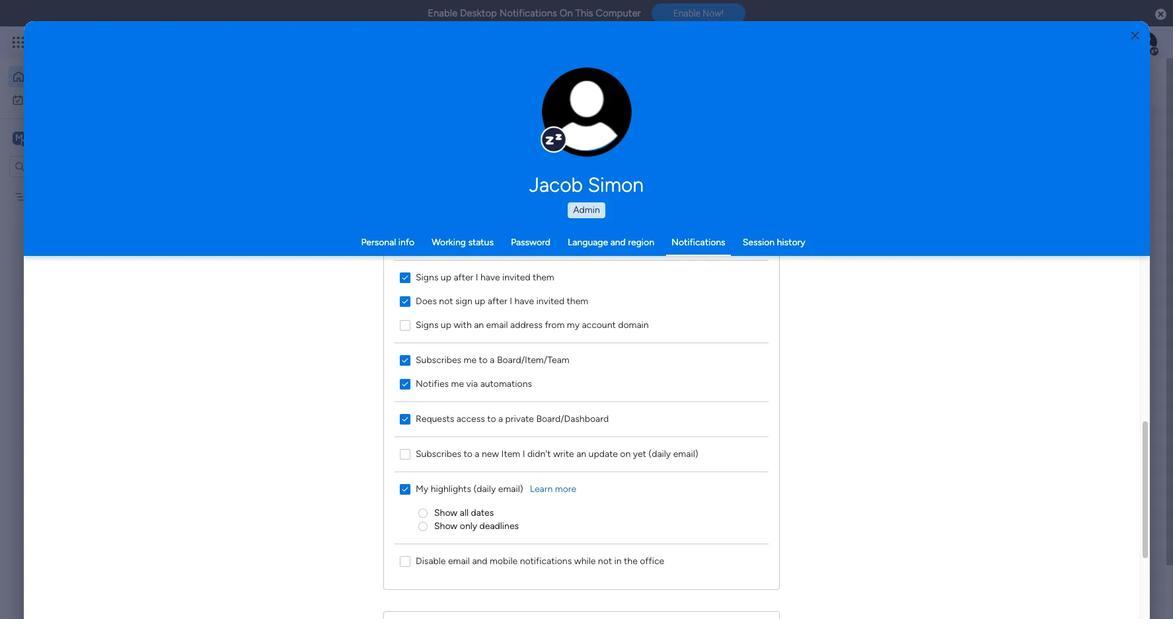 Task type: locate. For each thing, give the bounding box(es) containing it.
not left sign
[[439, 295, 453, 307]]

to up notifies me via automations
[[479, 354, 488, 365]]

(daily up dates
[[474, 483, 496, 494]]

a left private
[[499, 413, 503, 424]]

i
[[476, 271, 479, 283], [510, 295, 513, 307], [523, 448, 525, 459]]

disable email and mobile notifications while not in the office
[[416, 555, 665, 566]]

email) right yet
[[674, 448, 699, 459]]

change
[[559, 119, 589, 129]]

i up address
[[510, 295, 513, 307]]

0 vertical spatial subscribes
[[416, 354, 462, 365]]

0 vertical spatial an
[[474, 319, 484, 330]]

work management > main workspace link
[[228, 161, 413, 310]]

me left via
[[451, 378, 464, 389]]

my inside "list box"
[[31, 191, 44, 202]]

session
[[743, 237, 775, 248]]

1 horizontal spatial notifications
[[672, 237, 726, 248]]

notifications right region
[[672, 237, 726, 248]]

0 horizontal spatial have
[[481, 271, 500, 283]]

up down working
[[441, 271, 452, 283]]

1 horizontal spatial and
[[472, 555, 488, 566]]

signs up after i have invited them
[[416, 271, 555, 283]]

invited
[[503, 271, 531, 283], [537, 295, 565, 307]]

enable inside "enable now!" button
[[674, 8, 701, 19]]

0 vertical spatial invited
[[503, 271, 531, 283]]

subscribes me to a board/item/team
[[416, 354, 570, 365]]

does not sign up after i have invited them
[[416, 295, 589, 307]]

1 vertical spatial a
[[499, 413, 503, 424]]

1 subscribes from the top
[[416, 354, 462, 365]]

workspace
[[360, 290, 405, 302]]

1 vertical spatial me
[[451, 378, 464, 389]]

my highlights (daily email)
[[416, 483, 524, 494]]

0 horizontal spatial (daily
[[474, 483, 496, 494]]

1 vertical spatial them
[[567, 295, 589, 307]]

have up address
[[515, 295, 534, 307]]

0 vertical spatial email
[[486, 319, 508, 330]]

after
[[454, 271, 474, 283], [488, 295, 508, 307]]

0 vertical spatial after
[[454, 271, 474, 283]]

my
[[29, 94, 42, 105], [31, 191, 44, 202], [416, 483, 429, 494]]

2 vertical spatial i
[[523, 448, 525, 459]]

2 horizontal spatial i
[[523, 448, 525, 459]]

and left mobile
[[472, 555, 488, 566]]

requests
[[416, 413, 455, 424]]

your
[[347, 453, 368, 465]]

them up my
[[567, 295, 589, 307]]

them down 'password'
[[533, 271, 555, 283]]

1 horizontal spatial them
[[567, 295, 589, 307]]

0 vertical spatial my
[[29, 94, 42, 105]]

i right item
[[523, 448, 525, 459]]

work left management
[[251, 290, 271, 302]]

profile
[[591, 119, 615, 129]]

2 show from the top
[[435, 520, 458, 531]]

up right sign
[[475, 295, 486, 307]]

my left highlights
[[416, 483, 429, 494]]

working status link
[[432, 237, 494, 248]]

0 vertical spatial work
[[44, 94, 64, 105]]

email)
[[674, 448, 699, 459], [498, 483, 524, 494]]

to left new
[[464, 448, 473, 459]]

home
[[30, 71, 56, 82]]

0 horizontal spatial notifications
[[500, 7, 558, 19]]

2 horizontal spatial a
[[499, 413, 503, 424]]

0 vertical spatial have
[[481, 271, 500, 283]]

1 show from the top
[[435, 507, 458, 518]]

2 vertical spatial and
[[472, 555, 488, 566]]

subscribes up "notifies"
[[416, 354, 462, 365]]

0 horizontal spatial after
[[454, 271, 474, 283]]

via
[[467, 378, 478, 389]]

signs
[[416, 271, 439, 283], [416, 319, 439, 330]]

signs for signs up after i have invited them
[[416, 271, 439, 283]]

enable
[[428, 7, 458, 19], [674, 8, 701, 19]]

and left region
[[611, 237, 626, 248]]

1 vertical spatial invited
[[537, 295, 565, 307]]

subscribes down requests
[[416, 448, 462, 459]]

history
[[777, 237, 806, 248]]

access
[[457, 413, 485, 424]]

change profile picture button
[[542, 67, 632, 157]]

0 vertical spatial signs
[[416, 271, 439, 283]]

up
[[441, 271, 452, 283], [475, 295, 486, 307], [441, 319, 452, 330]]

notifications
[[500, 7, 558, 19], [672, 237, 726, 248]]

working status
[[432, 237, 494, 248]]

email) left learn
[[498, 483, 524, 494]]

1 image
[[981, 27, 993, 42]]

password
[[511, 237, 551, 248]]

a up automations
[[490, 354, 495, 365]]

invited up does not sign up after i have invited them
[[503, 271, 531, 283]]

1 signs from the top
[[416, 271, 439, 283]]

a left new
[[475, 448, 480, 459]]

only
[[460, 520, 478, 531]]

up for after
[[441, 271, 452, 283]]

0 vertical spatial email)
[[674, 448, 699, 459]]

to
[[479, 354, 488, 365], [488, 413, 496, 424], [464, 448, 473, 459]]

0 vertical spatial notifications
[[500, 7, 558, 19]]

them
[[533, 271, 555, 283], [567, 295, 589, 307]]

1 horizontal spatial an
[[577, 448, 587, 459]]

and left start
[[427, 453, 445, 465]]

deadlines
[[480, 520, 519, 531]]

computer
[[596, 7, 641, 19]]

board/item/team
[[497, 354, 570, 365]]

on
[[560, 7, 573, 19]]

office
[[640, 555, 665, 566]]

to for me
[[479, 354, 488, 365]]

have
[[481, 271, 500, 283], [515, 295, 534, 307]]

collaborating
[[472, 453, 534, 465]]

2 signs from the top
[[416, 319, 439, 330]]

to right 'access'
[[488, 413, 496, 424]]

1 vertical spatial up
[[475, 295, 486, 307]]

language and region link
[[568, 237, 655, 248]]

my down "home"
[[29, 94, 42, 105]]

1 horizontal spatial work
[[251, 290, 271, 302]]

an
[[474, 319, 484, 330], [577, 448, 587, 459]]

work inside button
[[44, 94, 64, 105]]

after up sign
[[454, 271, 474, 283]]

an right write
[[577, 448, 587, 459]]

sign
[[456, 295, 473, 307]]

show left all
[[435, 507, 458, 518]]

1 vertical spatial my
[[31, 191, 44, 202]]

disable
[[416, 555, 446, 566]]

enable now! button
[[652, 3, 746, 23]]

have up does not sign up after i have invited them
[[481, 271, 500, 283]]

2 subscribes from the top
[[416, 448, 462, 459]]

0 horizontal spatial email
[[448, 555, 470, 566]]

2 vertical spatial my
[[416, 483, 429, 494]]

0 vertical spatial show
[[435, 507, 458, 518]]

notifications left on
[[500, 7, 558, 19]]

up left with
[[441, 319, 452, 330]]

management
[[273, 290, 328, 302]]

work down "home"
[[44, 94, 64, 105]]

0 vertical spatial to
[[479, 354, 488, 365]]

1 vertical spatial show
[[435, 520, 458, 531]]

1 vertical spatial and
[[427, 453, 445, 465]]

i up does not sign up after i have invited them
[[476, 271, 479, 283]]

0 vertical spatial (daily
[[649, 448, 671, 459]]

1 vertical spatial after
[[488, 295, 508, 307]]

>
[[330, 290, 336, 302]]

1 vertical spatial to
[[488, 413, 496, 424]]

personal
[[361, 237, 396, 248]]

not left the "in"
[[598, 555, 612, 566]]

option
[[0, 185, 169, 187]]

1 vertical spatial email
[[448, 555, 470, 566]]

invited up from
[[537, 295, 565, 307]]

show only deadlines
[[435, 520, 519, 531]]

simon
[[588, 173, 644, 197]]

a
[[490, 354, 495, 365], [499, 413, 503, 424], [475, 448, 480, 459]]

info
[[399, 237, 415, 248]]

signs down does
[[416, 319, 439, 330]]

subscribes for subscribes to a new item i didn't write an update on yet (daily email)
[[416, 448, 462, 459]]

personal info link
[[361, 237, 415, 248]]

show
[[435, 507, 458, 518], [435, 520, 458, 531]]

automations
[[481, 378, 532, 389]]

1 horizontal spatial a
[[490, 354, 495, 365]]

0 horizontal spatial enable
[[428, 7, 458, 19]]

1 horizontal spatial enable
[[674, 8, 701, 19]]

my inside button
[[29, 94, 42, 105]]

1 vertical spatial an
[[577, 448, 587, 459]]

show down show all dates
[[435, 520, 458, 531]]

me
[[464, 354, 477, 365], [451, 378, 464, 389]]

0 vertical spatial up
[[441, 271, 452, 283]]

i for up
[[510, 295, 513, 307]]

and
[[611, 237, 626, 248], [427, 453, 445, 465], [472, 555, 488, 566]]

account
[[582, 319, 616, 330]]

1 vertical spatial subscribes
[[416, 448, 462, 459]]

1 horizontal spatial not
[[598, 555, 612, 566]]

2 horizontal spatial and
[[611, 237, 626, 248]]

enable left desktop
[[428, 7, 458, 19]]

invite
[[317, 453, 344, 465]]

0 vertical spatial i
[[476, 271, 479, 283]]

email down does not sign up after i have invited them
[[486, 319, 508, 330]]

0 horizontal spatial and
[[427, 453, 445, 465]]

jacob
[[530, 173, 583, 197]]

show for show all dates
[[435, 507, 458, 518]]

to for access
[[488, 413, 496, 424]]

2 vertical spatial a
[[475, 448, 480, 459]]

1 vertical spatial (daily
[[474, 483, 496, 494]]

an right with
[[474, 319, 484, 330]]

signs up does
[[416, 271, 439, 283]]

1 vertical spatial signs
[[416, 319, 439, 330]]

after down signs up after i have invited them on the left of the page
[[488, 295, 508, 307]]

1 vertical spatial have
[[515, 295, 534, 307]]

dates
[[471, 507, 494, 518]]

1 vertical spatial i
[[510, 295, 513, 307]]

1 horizontal spatial i
[[510, 295, 513, 307]]

yet
[[633, 448, 647, 459]]

1 horizontal spatial email
[[486, 319, 508, 330]]

my for my highlights (daily email)
[[416, 483, 429, 494]]

from
[[545, 319, 565, 330]]

i for new
[[523, 448, 525, 459]]

0 horizontal spatial work
[[44, 94, 64, 105]]

me up via
[[464, 354, 477, 365]]

region
[[384, 73, 780, 589]]

enable left now!
[[674, 8, 701, 19]]

0 horizontal spatial a
[[475, 448, 480, 459]]

my left board
[[31, 191, 44, 202]]

admin
[[574, 204, 600, 216]]

2 vertical spatial up
[[441, 319, 452, 330]]

(daily
[[649, 448, 671, 459], [474, 483, 496, 494]]

(daily right yet
[[649, 448, 671, 459]]

0 vertical spatial me
[[464, 354, 477, 365]]

me for notifies
[[451, 378, 464, 389]]

main
[[338, 290, 358, 302]]

0 horizontal spatial email)
[[498, 483, 524, 494]]

0 horizontal spatial i
[[476, 271, 479, 283]]

0 horizontal spatial them
[[533, 271, 555, 283]]

session history link
[[743, 237, 806, 248]]

email right disable
[[448, 555, 470, 566]]

0 vertical spatial a
[[490, 354, 495, 365]]

0 horizontal spatial not
[[439, 295, 453, 307]]



Task type: vqa. For each thing, say whether or not it's contained in the screenshot.
2nd Show from the top
yes



Task type: describe. For each thing, give the bounding box(es) containing it.
1 horizontal spatial email)
[[674, 448, 699, 459]]

mobile
[[490, 555, 518, 566]]

my work button
[[8, 89, 142, 110]]

enable desktop notifications on this computer
[[428, 7, 641, 19]]

my for my work
[[29, 94, 42, 105]]

all
[[460, 507, 469, 518]]

show all dates
[[435, 507, 494, 518]]

Search in workspace field
[[28, 159, 110, 174]]

signs up with an email address from my account domain
[[416, 319, 649, 330]]

learn
[[530, 483, 553, 494]]

picture
[[574, 131, 601, 141]]

on
[[621, 448, 631, 459]]

notifies
[[416, 378, 449, 389]]

select product image
[[12, 36, 25, 49]]

add to favorites image
[[388, 268, 401, 281]]

desktop
[[460, 7, 497, 19]]

does
[[416, 295, 437, 307]]

item
[[502, 448, 521, 459]]

more
[[555, 483, 577, 494]]

in
[[615, 555, 622, 566]]

1 horizontal spatial invited
[[537, 295, 565, 307]]

learn more link
[[530, 482, 577, 496]]

board
[[46, 191, 70, 202]]

didn't
[[528, 448, 551, 459]]

1 horizontal spatial (daily
[[649, 448, 671, 459]]

jacob simon button
[[405, 173, 769, 197]]

enable for enable now!
[[674, 8, 701, 19]]

show for show only deadlines
[[435, 520, 458, 531]]

a for private
[[499, 413, 503, 424]]

highlights
[[431, 483, 472, 494]]

dapulse close image
[[1156, 8, 1167, 21]]

personal info
[[361, 237, 415, 248]]

language
[[568, 237, 609, 248]]

signs for signs up with an email address from my account domain
[[416, 319, 439, 330]]

write
[[553, 448, 575, 459]]

this
[[576, 7, 594, 19]]

workspace image
[[13, 131, 26, 145]]

my board
[[31, 191, 70, 202]]

board/dashboard
[[537, 413, 609, 424]]

0 vertical spatial and
[[611, 237, 626, 248]]

my board list box
[[0, 183, 169, 386]]

jacob simon
[[530, 173, 644, 197]]

0 horizontal spatial an
[[474, 319, 484, 330]]

my for my board
[[31, 191, 44, 202]]

m
[[15, 132, 23, 143]]

a for board/item/team
[[490, 354, 495, 365]]

now!
[[703, 8, 724, 19]]

my work
[[29, 94, 64, 105]]

region
[[628, 237, 655, 248]]

with
[[454, 319, 472, 330]]

up for with
[[441, 319, 452, 330]]

1 vertical spatial work
[[251, 290, 271, 302]]

requests access to a private board/dashboard
[[416, 413, 609, 424]]

home button
[[8, 66, 142, 87]]

enable for enable desktop notifications on this computer
[[428, 7, 458, 19]]

1 vertical spatial notifications
[[672, 237, 726, 248]]

1 horizontal spatial after
[[488, 295, 508, 307]]

change profile picture
[[559, 119, 615, 141]]

m button
[[9, 127, 132, 149]]

jacob simon image
[[1137, 32, 1158, 53]]

session history
[[743, 237, 806, 248]]

1 vertical spatial email)
[[498, 483, 524, 494]]

start
[[447, 453, 469, 465]]

1 vertical spatial not
[[598, 555, 612, 566]]

me for subscribes
[[464, 354, 477, 365]]

while
[[574, 555, 596, 566]]

invite your teammates and start collaborating
[[317, 453, 534, 465]]

update
[[589, 448, 618, 459]]

close image
[[1132, 31, 1140, 41]]

1 horizontal spatial have
[[515, 295, 534, 307]]

subscribes for subscribes me to a board/item/team
[[416, 354, 462, 365]]

0 vertical spatial them
[[533, 271, 555, 283]]

teammates
[[371, 453, 424, 465]]

address
[[511, 319, 543, 330]]

status
[[469, 237, 494, 248]]

notifications link
[[672, 237, 726, 248]]

the
[[624, 555, 638, 566]]

password link
[[511, 237, 551, 248]]

region containing signs up after i have invited them
[[384, 73, 780, 589]]

subscribes to a new item i didn't write an update on yet (daily email)
[[416, 448, 699, 459]]

0 vertical spatial not
[[439, 295, 453, 307]]

work management > main workspace
[[251, 290, 405, 302]]

learn more
[[530, 483, 577, 494]]

notifications
[[520, 555, 572, 566]]

0 horizontal spatial invited
[[503, 271, 531, 283]]

2 vertical spatial to
[[464, 448, 473, 459]]

private
[[506, 413, 534, 424]]

enable now!
[[674, 8, 724, 19]]

language and region
[[568, 237, 655, 248]]

working
[[432, 237, 466, 248]]

notifies me via automations
[[416, 378, 532, 389]]

my
[[567, 319, 580, 330]]



